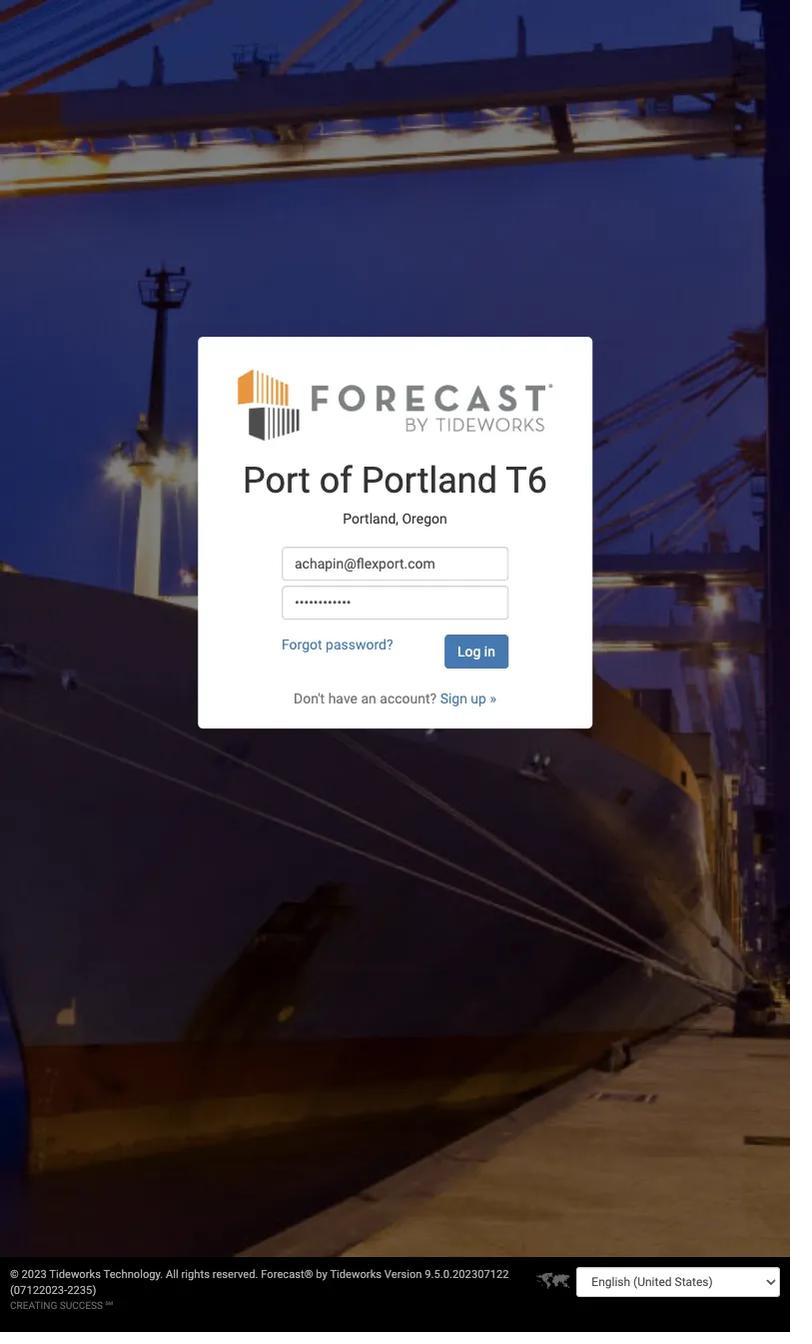 Task type: vqa. For each thing, say whether or not it's contained in the screenshot.
'Tideworks' for by
yes



Task type: locate. For each thing, give the bounding box(es) containing it.
1 tideworks from the left
[[49, 1269, 101, 1282]]

in
[[485, 644, 496, 660]]

0 horizontal spatial tideworks
[[49, 1269, 101, 1282]]

1 horizontal spatial tideworks
[[330, 1269, 382, 1282]]

log in button
[[445, 635, 509, 669]]

of
[[320, 460, 353, 502]]

creating
[[10, 1301, 57, 1312]]

℠
[[106, 1301, 113, 1312]]

forecast®
[[261, 1269, 313, 1282]]

version
[[385, 1269, 422, 1282]]

have
[[329, 691, 358, 707]]

©
[[10, 1269, 19, 1282]]

log
[[458, 644, 481, 660]]

(07122023-
[[10, 1285, 67, 1298]]

forecast® by tideworks version 9.5.0.202307122 (07122023-2235) creating success ℠
[[10, 1269, 509, 1312]]

tideworks
[[49, 1269, 101, 1282], [330, 1269, 382, 1282]]

© 2023 tideworks technology. all rights reserved.
[[10, 1269, 261, 1282]]

port
[[243, 460, 311, 502]]

sign up » link
[[440, 691, 497, 707]]

tideworks right by on the bottom left of page
[[330, 1269, 382, 1282]]

sign
[[440, 691, 468, 707]]

tideworks inside forecast® by tideworks version 9.5.0.202307122 (07122023-2235) creating success ℠
[[330, 1269, 382, 1282]]

don't have an account? sign up »
[[294, 691, 497, 707]]

tideworks for 2023
[[49, 1269, 101, 1282]]

rights
[[181, 1269, 210, 1282]]

Password password field
[[282, 586, 509, 620]]

tideworks up 2235) on the bottom left
[[49, 1269, 101, 1282]]

forgot
[[282, 637, 322, 653]]

forecast® by tideworks image
[[238, 367, 553, 442]]

account?
[[380, 691, 437, 707]]

up
[[471, 691, 487, 707]]

2 tideworks from the left
[[330, 1269, 382, 1282]]

t6
[[506, 460, 548, 502]]

2235)
[[67, 1285, 96, 1298]]

password?
[[326, 637, 393, 653]]



Task type: describe. For each thing, give the bounding box(es) containing it.
port of portland t6 portland, oregon
[[243, 460, 548, 526]]

by
[[316, 1269, 328, 1282]]

tideworks for by
[[330, 1269, 382, 1282]]

forgot password? link
[[282, 637, 393, 653]]

Email or username text field
[[282, 547, 509, 581]]

2023
[[22, 1269, 47, 1282]]

technology.
[[103, 1269, 163, 1282]]

»
[[490, 691, 497, 707]]

an
[[361, 691, 377, 707]]

oregon
[[402, 511, 448, 526]]

success
[[60, 1301, 103, 1312]]

portland
[[362, 460, 498, 502]]

9.5.0.202307122
[[425, 1269, 509, 1282]]

all
[[166, 1269, 179, 1282]]

forgot password? log in
[[282, 637, 496, 660]]

portland,
[[343, 511, 399, 526]]

reserved.
[[213, 1269, 258, 1282]]

don't
[[294, 691, 325, 707]]



